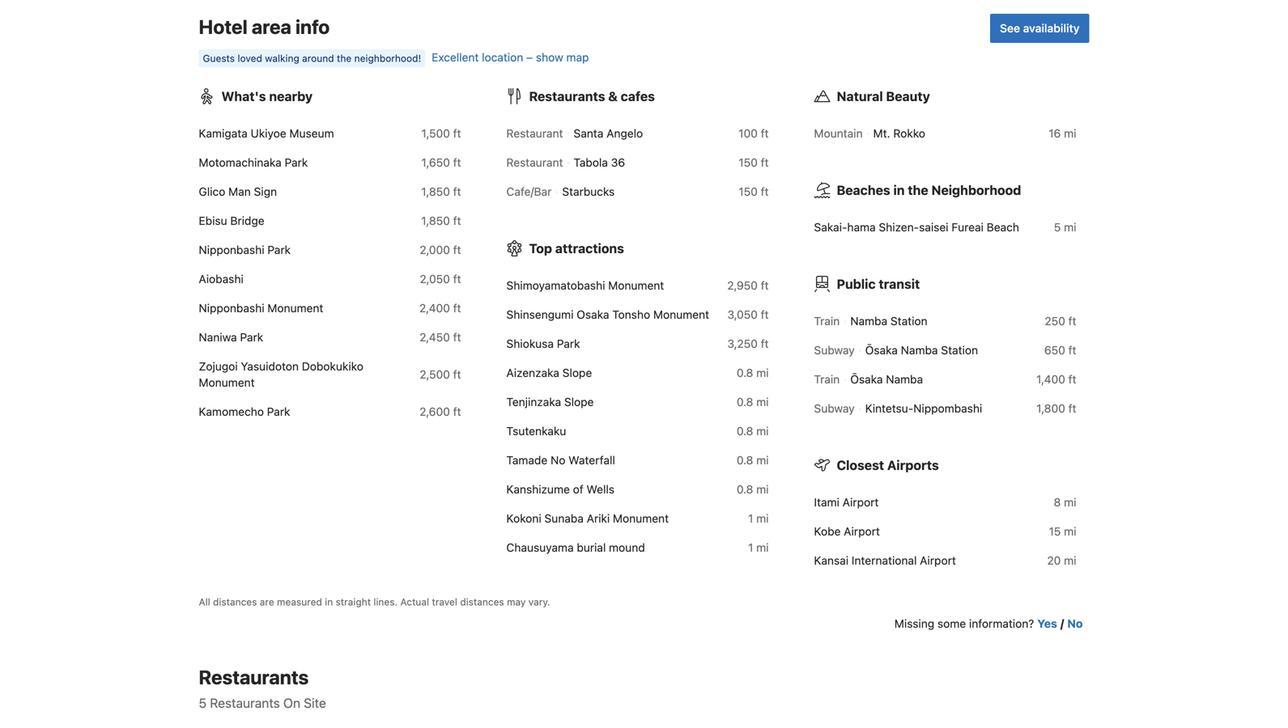 Task type: locate. For each thing, give the bounding box(es) containing it.
what's nearby
[[221, 89, 313, 104]]

2 0.8 from the top
[[737, 396, 753, 409]]

public transit
[[837, 277, 920, 292]]

mi for kanshizume
[[757, 483, 769, 496]]

kokoni
[[507, 512, 542, 526]]

2 vertical spatial namba
[[886, 373, 923, 386]]

1 vertical spatial restaurant
[[507, 156, 563, 169]]

0 horizontal spatial station
[[891, 315, 928, 328]]

1 1 mi from the top
[[748, 512, 769, 526]]

train
[[814, 315, 840, 328], [814, 373, 840, 386]]

what's
[[221, 89, 266, 104]]

0 vertical spatial subway
[[814, 344, 855, 357]]

park
[[285, 156, 308, 169], [268, 243, 291, 257], [240, 331, 263, 344], [557, 337, 580, 351], [267, 405, 290, 419]]

0 vertical spatial 1,850
[[421, 185, 450, 198]]

0.8 for aizenzaka slope
[[737, 367, 753, 380]]

5 mi
[[1054, 221, 1077, 234]]

650
[[1045, 344, 1066, 357]]

0 vertical spatial train
[[814, 315, 840, 328]]

ōsaka namba station
[[865, 344, 978, 357]]

0 vertical spatial slope
[[563, 367, 592, 380]]

no right /
[[1068, 618, 1083, 631]]

missing some information? yes / no
[[895, 618, 1083, 631]]

waterfall
[[569, 454, 615, 467]]

1,850 ft for ebisu bridge
[[421, 214, 461, 228]]

8 mi
[[1054, 496, 1077, 509]]

neighborhood
[[932, 183, 1021, 198]]

0 vertical spatial no
[[551, 454, 566, 467]]

availability
[[1023, 22, 1080, 35]]

1 0.8 from the top
[[737, 367, 753, 380]]

nipponbashi up naniwa park
[[199, 302, 264, 315]]

1 subway from the top
[[814, 344, 855, 357]]

0 vertical spatial 150 ft
[[739, 156, 769, 169]]

2,600 ft
[[420, 405, 461, 419]]

1 0.8 mi from the top
[[737, 367, 769, 380]]

station
[[891, 315, 928, 328], [941, 344, 978, 357]]

museum
[[289, 127, 334, 140]]

1 vertical spatial no
[[1068, 618, 1083, 631]]

namba up 'kintetsu-'
[[886, 373, 923, 386]]

0 vertical spatial restaurant
[[507, 127, 563, 140]]

restaurants & cafes
[[529, 89, 655, 104]]

ft
[[453, 127, 461, 140], [761, 127, 769, 140], [453, 156, 461, 169], [761, 156, 769, 169], [453, 185, 461, 198], [761, 185, 769, 198], [453, 214, 461, 228], [453, 243, 461, 257], [453, 273, 461, 286], [761, 279, 769, 292], [453, 302, 461, 315], [761, 308, 769, 322], [1069, 315, 1077, 328], [453, 331, 461, 344], [761, 337, 769, 351], [1069, 344, 1077, 357], [453, 368, 461, 381], [1069, 373, 1077, 386], [1069, 402, 1077, 416], [453, 405, 461, 419]]

4 0.8 mi from the top
[[737, 454, 769, 467]]

1 vertical spatial 1 mi
[[748, 541, 769, 555]]

slope
[[563, 367, 592, 380], [564, 396, 594, 409]]

ōsaka up ōsaka namba
[[865, 344, 898, 357]]

1 vertical spatial slope
[[564, 396, 594, 409]]

1 vertical spatial 1,850
[[421, 214, 450, 228]]

1,850 ft up the 2,000 ft
[[421, 214, 461, 228]]

park down sign
[[268, 243, 291, 257]]

monument down zojugoi
[[199, 376, 255, 390]]

1,400 ft
[[1037, 373, 1077, 386]]

1 1 from the top
[[748, 512, 753, 526]]

0 vertical spatial 5
[[1054, 221, 1061, 234]]

international
[[852, 554, 917, 568]]

in left the straight
[[325, 597, 333, 608]]

excellent location – show map link
[[432, 51, 589, 64]]

ariki
[[587, 512, 610, 526]]

0 vertical spatial the
[[337, 53, 352, 64]]

1 nipponbashi from the top
[[199, 243, 264, 257]]

1 1,850 ft from the top
[[421, 185, 461, 198]]

1 vertical spatial ōsaka
[[851, 373, 883, 386]]

park down the museum
[[285, 156, 308, 169]]

1 vertical spatial 1,850 ft
[[421, 214, 461, 228]]

angelo
[[607, 127, 643, 140]]

2 1,850 ft from the top
[[421, 214, 461, 228]]

1 train from the top
[[814, 315, 840, 328]]

1 vertical spatial 150
[[739, 185, 758, 198]]

namba down public transit
[[851, 315, 888, 328]]

1,650
[[421, 156, 450, 169]]

4 0.8 from the top
[[737, 454, 753, 467]]

1 for kokoni sunaba ariki monument
[[748, 512, 753, 526]]

restaurant left "santa"
[[507, 127, 563, 140]]

mi for kansai
[[1064, 554, 1077, 568]]

2 150 ft from the top
[[739, 185, 769, 198]]

1,850 down the 1,650
[[421, 185, 450, 198]]

1 vertical spatial train
[[814, 373, 840, 386]]

mi for aizenzaka
[[757, 367, 769, 380]]

2,400
[[419, 302, 450, 315]]

info
[[296, 15, 330, 38]]

15 mi
[[1049, 525, 1077, 539]]

beaches
[[837, 183, 891, 198]]

1,850 ft
[[421, 185, 461, 198], [421, 214, 461, 228]]

are
[[260, 597, 274, 608]]

1 150 ft from the top
[[739, 156, 769, 169]]

train left ōsaka namba
[[814, 373, 840, 386]]

all
[[199, 597, 210, 608]]

in right beaches
[[894, 183, 905, 198]]

1 vertical spatial the
[[908, 183, 929, 198]]

nipponbashi park
[[199, 243, 291, 257]]

2,050 ft
[[420, 273, 461, 286]]

restaurant up cafe/bar
[[507, 156, 563, 169]]

0 vertical spatial namba
[[851, 315, 888, 328]]

1 restaurant from the top
[[507, 127, 563, 140]]

tabola
[[574, 156, 608, 169]]

monument inside zojugoi yasuidoton dobokukiko monument
[[199, 376, 255, 390]]

the right around
[[337, 53, 352, 64]]

0 horizontal spatial distances
[[213, 597, 257, 608]]

mi for kobe
[[1064, 525, 1077, 539]]

0.8 mi for tamade no waterfall
[[737, 454, 769, 467]]

distances right all
[[213, 597, 257, 608]]

1 vertical spatial 5
[[199, 696, 207, 712]]

missing
[[895, 618, 935, 631]]

1 vertical spatial airport
[[844, 525, 880, 539]]

park up aizenzaka slope
[[557, 337, 580, 351]]

restaurant
[[507, 127, 563, 140], [507, 156, 563, 169]]

1 horizontal spatial in
[[894, 183, 905, 198]]

2 1 from the top
[[748, 541, 753, 555]]

1 vertical spatial subway
[[814, 402, 855, 416]]

subway up ōsaka namba
[[814, 344, 855, 357]]

2 distances from the left
[[460, 597, 504, 608]]

the up sakai-hama shizen-saisei fureai beach
[[908, 183, 929, 198]]

2 nipponbashi from the top
[[199, 302, 264, 315]]

subway for ōsaka namba station
[[814, 344, 855, 357]]

0 vertical spatial 1 mi
[[748, 512, 769, 526]]

1 vertical spatial restaurants
[[199, 667, 309, 689]]

straight
[[336, 597, 371, 608]]

nipponbashi
[[199, 243, 264, 257], [199, 302, 264, 315]]

0 horizontal spatial in
[[325, 597, 333, 608]]

shizen-
[[879, 221, 919, 234]]

ōsaka
[[865, 344, 898, 357], [851, 373, 883, 386]]

all distances are measured in straight lines. actual travel distances may vary.
[[199, 597, 550, 608]]

16 mi
[[1049, 127, 1077, 140]]

0.8 mi for tsutenkaku
[[737, 425, 769, 438]]

park down zojugoi yasuidoton dobokukiko monument at the left
[[267, 405, 290, 419]]

airport
[[843, 496, 879, 509], [844, 525, 880, 539], [920, 554, 956, 568]]

restaurant for tabola 36
[[507, 156, 563, 169]]

1 vertical spatial station
[[941, 344, 978, 357]]

2 1 mi from the top
[[748, 541, 769, 555]]

station up nippombashi
[[941, 344, 978, 357]]

2 subway from the top
[[814, 402, 855, 416]]

monument up mound
[[613, 512, 669, 526]]

2 restaurant from the top
[[507, 156, 563, 169]]

slope down aizenzaka slope
[[564, 396, 594, 409]]

of
[[573, 483, 584, 496]]

2 150 from the top
[[739, 185, 758, 198]]

hama
[[847, 221, 876, 234]]

monument right tonsho
[[653, 308, 709, 322]]

nipponbashi for nipponbashi park
[[199, 243, 264, 257]]

namba for ōsaka namba station
[[901, 344, 938, 357]]

monument up yasuidoton
[[268, 302, 323, 315]]

excellent
[[432, 51, 479, 64]]

1,850 ft down 1,650 ft
[[421, 185, 461, 198]]

0 vertical spatial restaurants
[[529, 89, 605, 104]]

no up kanshizume of wells
[[551, 454, 566, 467]]

1 150 from the top
[[739, 156, 758, 169]]

150 for tabola 36
[[739, 156, 758, 169]]

ebisu bridge
[[199, 214, 265, 228]]

ōsaka for ōsaka namba station
[[865, 344, 898, 357]]

train for ōsaka namba
[[814, 373, 840, 386]]

slope for tenjinzaka slope
[[564, 396, 594, 409]]

5 0.8 from the top
[[737, 483, 753, 496]]

mi for itami
[[1064, 496, 1077, 509]]

hotel area info
[[199, 15, 330, 38]]

monument for ariki
[[613, 512, 669, 526]]

0.8 mi for kanshizume of wells
[[737, 483, 769, 496]]

2 1,850 from the top
[[421, 214, 450, 228]]

ōsaka for ōsaka namba
[[851, 373, 883, 386]]

train for namba station
[[814, 315, 840, 328]]

burial
[[577, 541, 606, 555]]

closest
[[837, 458, 884, 473]]

no
[[551, 454, 566, 467], [1068, 618, 1083, 631]]

1 horizontal spatial distances
[[460, 597, 504, 608]]

1 horizontal spatial 5
[[1054, 221, 1061, 234]]

park down 'nipponbashi monument'
[[240, 331, 263, 344]]

5 0.8 mi from the top
[[737, 483, 769, 496]]

0 horizontal spatial the
[[337, 53, 352, 64]]

0.8 mi for tenjinzaka slope
[[737, 396, 769, 409]]

distances
[[213, 597, 257, 608], [460, 597, 504, 608]]

1 vertical spatial nipponbashi
[[199, 302, 264, 315]]

slope for aizenzaka slope
[[563, 367, 592, 380]]

travel
[[432, 597, 458, 608]]

station up ōsaka namba station
[[891, 315, 928, 328]]

fureai
[[952, 221, 984, 234]]

restaurants down map
[[529, 89, 605, 104]]

0 horizontal spatial 5
[[199, 696, 207, 712]]

nearby
[[269, 89, 313, 104]]

0 vertical spatial 1
[[748, 512, 753, 526]]

restaurants up on
[[199, 667, 309, 689]]

1 vertical spatial 150 ft
[[739, 185, 769, 198]]

airport right international
[[920, 554, 956, 568]]

8
[[1054, 496, 1061, 509]]

sakai-
[[814, 221, 847, 234]]

man
[[228, 185, 251, 198]]

2 train from the top
[[814, 373, 840, 386]]

2 0.8 mi from the top
[[737, 396, 769, 409]]

kanshizume of wells
[[507, 483, 615, 496]]

may
[[507, 597, 526, 608]]

3 0.8 mi from the top
[[737, 425, 769, 438]]

1 vertical spatial in
[[325, 597, 333, 608]]

150 ft for starbucks
[[739, 185, 769, 198]]

ebisu
[[199, 214, 227, 228]]

information?
[[969, 618, 1034, 631]]

airport up kobe airport
[[843, 496, 879, 509]]

1,850 up "2,000"
[[421, 214, 450, 228]]

monument up tonsho
[[608, 279, 664, 292]]

1 vertical spatial 1
[[748, 541, 753, 555]]

1 mi left kansai at the right of page
[[748, 541, 769, 555]]

0 vertical spatial in
[[894, 183, 905, 198]]

ōsaka up 'kintetsu-'
[[851, 373, 883, 386]]

1 mi left kobe
[[748, 512, 769, 526]]

0 vertical spatial airport
[[843, 496, 879, 509]]

in
[[894, 183, 905, 198], [325, 597, 333, 608]]

top attractions
[[529, 241, 624, 256]]

attractions
[[555, 241, 624, 256]]

namba down namba station
[[901, 344, 938, 357]]

airport down 'itami airport'
[[844, 525, 880, 539]]

0 vertical spatial nipponbashi
[[199, 243, 264, 257]]

1 1,850 from the top
[[421, 185, 450, 198]]

guests loved walking around the neighborhood!
[[203, 53, 421, 64]]

park for motomachinaka park
[[285, 156, 308, 169]]

mound
[[609, 541, 645, 555]]

2,050
[[420, 273, 450, 286]]

0.8 for tenjinzaka slope
[[737, 396, 753, 409]]

1 horizontal spatial the
[[908, 183, 929, 198]]

650 ft
[[1045, 344, 1077, 357]]

mi for kokoni
[[756, 512, 769, 526]]

3 0.8 from the top
[[737, 425, 753, 438]]

0 vertical spatial 1,850 ft
[[421, 185, 461, 198]]

0 vertical spatial ōsaka
[[865, 344, 898, 357]]

0 vertical spatial 150
[[739, 156, 758, 169]]

3,250 ft
[[728, 337, 769, 351]]

subway left 'kintetsu-'
[[814, 402, 855, 416]]

transit
[[879, 277, 920, 292]]

park for kamomecho park
[[267, 405, 290, 419]]

neighborhood!
[[354, 53, 421, 64]]

nipponbashi down ebisu bridge
[[199, 243, 264, 257]]

rokko
[[894, 127, 926, 140]]

distances left may
[[460, 597, 504, 608]]

mountain
[[814, 127, 863, 140]]

nippombashi
[[914, 402, 983, 416]]

restaurants left on
[[210, 696, 280, 712]]

slope up tenjinzaka slope at the bottom left of page
[[563, 367, 592, 380]]

1 vertical spatial namba
[[901, 344, 938, 357]]

nipponbashi for nipponbashi monument
[[199, 302, 264, 315]]

150 ft
[[739, 156, 769, 169], [739, 185, 769, 198]]

train down public
[[814, 315, 840, 328]]



Task type: vqa. For each thing, say whether or not it's contained in the screenshot.
the top Car
no



Task type: describe. For each thing, give the bounding box(es) containing it.
kansai international airport
[[814, 554, 956, 568]]

dobokukiko
[[302, 360, 364, 373]]

3,250
[[728, 337, 758, 351]]

yasuidoton
[[241, 360, 299, 373]]

tabola 36
[[574, 156, 625, 169]]

kansai
[[814, 554, 849, 568]]

beach
[[987, 221, 1020, 234]]

area
[[252, 15, 291, 38]]

2,950 ft
[[728, 279, 769, 292]]

guests
[[203, 53, 235, 64]]

2,450 ft
[[420, 331, 461, 344]]

shinsengumi
[[507, 308, 574, 322]]

monument for tonsho
[[653, 308, 709, 322]]

chausuyama
[[507, 541, 574, 555]]

tamade no waterfall
[[507, 454, 615, 467]]

2 vertical spatial airport
[[920, 554, 956, 568]]

map
[[566, 51, 589, 64]]

mt.
[[873, 127, 890, 140]]

natural
[[837, 89, 883, 104]]

shimoyamatobashi
[[507, 279, 605, 292]]

2 vertical spatial restaurants
[[210, 696, 280, 712]]

150 ft for tabola 36
[[739, 156, 769, 169]]

shinsengumi osaka tonsho monument
[[507, 308, 709, 322]]

sign
[[254, 185, 277, 198]]

2,000 ft
[[420, 243, 461, 257]]

beaches in the neighborhood
[[837, 183, 1021, 198]]

itami
[[814, 496, 840, 509]]

bridge
[[230, 214, 265, 228]]

1,500
[[421, 127, 450, 140]]

park for shiokusa park
[[557, 337, 580, 351]]

wells
[[587, 483, 615, 496]]

1 for chausuyama burial mound
[[748, 541, 753, 555]]

tsutenkaku
[[507, 425, 566, 438]]

subway for kintetsu-nippombashi
[[814, 402, 855, 416]]

1,400
[[1037, 373, 1066, 386]]

saisei
[[919, 221, 949, 234]]

mi for chausuyama
[[756, 541, 769, 555]]

site
[[304, 696, 326, 712]]

public
[[837, 277, 876, 292]]

1 distances from the left
[[213, 597, 257, 608]]

0 horizontal spatial no
[[551, 454, 566, 467]]

walking
[[265, 53, 299, 64]]

shiokusa
[[507, 337, 554, 351]]

park for naniwa park
[[240, 331, 263, 344]]

–
[[526, 51, 533, 64]]

see availability button
[[991, 14, 1090, 43]]

mi for tenjinzaka
[[757, 396, 769, 409]]

1,650 ft
[[421, 156, 461, 169]]

2,450
[[420, 331, 450, 344]]

location
[[482, 51, 523, 64]]

1 mi for chausuyama burial mound
[[748, 541, 769, 555]]

20
[[1047, 554, 1061, 568]]

1 horizontal spatial no
[[1068, 618, 1083, 631]]

/
[[1061, 618, 1064, 631]]

mt. rokko
[[873, 127, 926, 140]]

namba for ōsaka namba
[[886, 373, 923, 386]]

20 mi
[[1047, 554, 1077, 568]]

1 mi for kokoni sunaba ariki monument
[[748, 512, 769, 526]]

restaurant for santa angelo
[[507, 127, 563, 140]]

actual
[[400, 597, 429, 608]]

16
[[1049, 127, 1061, 140]]

restaurants for restaurants & cafes
[[529, 89, 605, 104]]

nipponbashi monument
[[199, 302, 323, 315]]

shiokusa park
[[507, 337, 580, 351]]

shimoyamatobashi monument
[[507, 279, 664, 292]]

cafe/bar
[[507, 185, 552, 198]]

250 ft
[[1045, 315, 1077, 328]]

see
[[1000, 22, 1020, 35]]

mi for tamade
[[757, 454, 769, 467]]

0.8 mi for aizenzaka slope
[[737, 367, 769, 380]]

starbucks
[[562, 185, 615, 198]]

kamigata
[[199, 127, 248, 140]]

excellent location – show map
[[432, 51, 589, 64]]

glico
[[199, 185, 225, 198]]

36
[[611, 156, 625, 169]]

mi for sakai-
[[1064, 221, 1077, 234]]

2,500
[[420, 368, 450, 381]]

150 for starbucks
[[739, 185, 758, 198]]

see availability
[[1000, 22, 1080, 35]]

kamomecho park
[[199, 405, 290, 419]]

kintetsu-nippombashi
[[865, 402, 983, 416]]

loved
[[238, 53, 262, 64]]

tonsho
[[612, 308, 650, 322]]

sakai-hama shizen-saisei fureai beach
[[814, 221, 1020, 234]]

on
[[283, 696, 300, 712]]

0.8 for tamade no waterfall
[[737, 454, 753, 467]]

kokoni sunaba ariki monument
[[507, 512, 669, 526]]

1 horizontal spatial station
[[941, 344, 978, 357]]

closest airports
[[837, 458, 939, 473]]

tamade
[[507, 454, 548, 467]]

0.8 for kanshizume of wells
[[737, 483, 753, 496]]

osaka
[[577, 308, 609, 322]]

5 inside the restaurants 5 restaurants on site
[[199, 696, 207, 712]]

0 vertical spatial station
[[891, 315, 928, 328]]

airport for kobe airport
[[844, 525, 880, 539]]

motomachinaka park
[[199, 156, 308, 169]]

aizenzaka slope
[[507, 367, 592, 380]]

tenjinzaka slope
[[507, 396, 594, 409]]

1,800 ft
[[1037, 402, 1077, 416]]

measured
[[277, 597, 322, 608]]

2,950
[[728, 279, 758, 292]]

park for nipponbashi park
[[268, 243, 291, 257]]

monument for dobokukiko
[[199, 376, 255, 390]]

naniwa
[[199, 331, 237, 344]]

1,850 ft for glico man sign
[[421, 185, 461, 198]]

aiobashi
[[199, 273, 244, 286]]

restaurants 5 restaurants on site
[[199, 667, 326, 712]]

1,850 for ebisu bridge
[[421, 214, 450, 228]]

kintetsu-
[[865, 402, 914, 416]]

airport for itami airport
[[843, 496, 879, 509]]

1,850 for glico man sign
[[421, 185, 450, 198]]

restaurants for restaurants 5 restaurants on site
[[199, 667, 309, 689]]

0.8 for tsutenkaku
[[737, 425, 753, 438]]

cafes
[[621, 89, 655, 104]]



